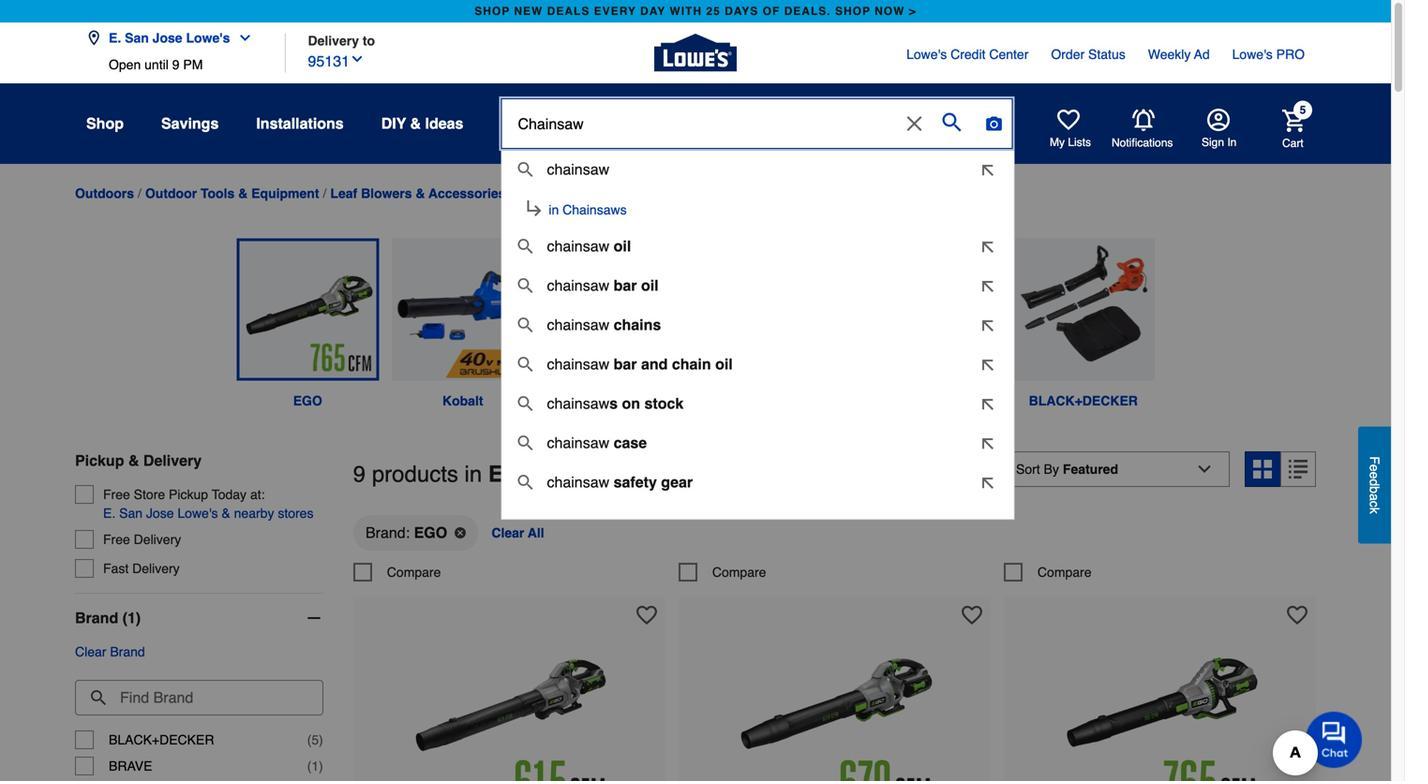 Task type: vqa. For each thing, say whether or not it's contained in the screenshot.
top the Brand
yes



Task type: describe. For each thing, give the bounding box(es) containing it.
chat invite button image
[[1306, 711, 1363, 769]]

leaf down chainsaw case
[[545, 462, 591, 488]]

safety
[[614, 474, 657, 491]]

chainsaw s on stock
[[547, 395, 684, 412]]

search icon image for chainsaw s on stock
[[518, 397, 533, 412]]

( for 5
[[307, 733, 312, 748]]

shop new deals every day with 25 days of deals. shop now > link
[[471, 0, 920, 22]]

location image
[[86, 30, 101, 45]]

free delivery
[[103, 533, 181, 548]]

f e e d b a c k button
[[1358, 427, 1391, 544]]

my lists
[[1050, 136, 1091, 149]]

status
[[1088, 47, 1126, 62]]

>
[[909, 5, 917, 18]]

1 e from the top
[[1367, 465, 1382, 472]]

nearby
[[234, 506, 274, 521]]

leaf blowers link
[[517, 186, 598, 201]]

ego link
[[230, 239, 385, 411]]

jose for e. san jose lowe's & nearby stores
[[146, 506, 174, 521]]

clear all button
[[490, 515, 546, 552]]

3 heart outline image from the left
[[1287, 605, 1308, 626]]

Search Query text field
[[502, 99, 898, 148]]

search icon image for chainsaw oil
[[518, 239, 533, 254]]

savings button
[[161, 107, 219, 141]]

delivery up free store pickup today at:
[[143, 452, 202, 470]]

0 horizontal spatial 9
[[172, 57, 180, 72]]

chainsaw case
[[547, 434, 647, 452]]

battery included link
[[540, 239, 696, 411]]

2 horizontal spatial ego
[[488, 462, 538, 488]]

chainsaw for chainsaw safety gear
[[547, 474, 609, 491]]

& inside e. san jose lowe's & nearby stores button
[[222, 506, 230, 521]]

in inside search box
[[549, 202, 559, 217]]

d
[[1367, 479, 1382, 486]]

25
[[706, 5, 721, 18]]

tools
[[201, 186, 235, 201]]

k
[[1367, 508, 1382, 514]]

weekly ad
[[1148, 47, 1210, 62]]

camera image
[[985, 114, 1003, 133]]

delivery to
[[308, 33, 375, 48]]

2 horizontal spatial oil
[[715, 356, 733, 373]]

pickup & delivery
[[75, 452, 202, 470]]

order status link
[[1051, 45, 1126, 64]]

battery included
[[567, 394, 669, 409]]

chainsaws
[[563, 202, 627, 217]]

pro
[[1276, 47, 1305, 62]]

in
[[1227, 136, 1237, 149]]

search icon image for chainsaw bar oil
[[518, 278, 533, 293]]

lowe's home improvement account image
[[1207, 109, 1230, 131]]

fast
[[103, 562, 129, 577]]

ad
[[1194, 47, 1210, 62]]

chainsaw safety gear
[[547, 474, 693, 491]]

compare for "5013796763" element
[[712, 565, 766, 580]]

chainsaw for chainsaw s on stock
[[547, 395, 609, 412]]

5005381953 element
[[1004, 563, 1092, 582]]

clear brand button
[[75, 643, 145, 662]]

diy & ideas
[[381, 115, 463, 132]]

brand (1)
[[75, 610, 141, 627]]

battery
[[567, 394, 612, 409]]

lowe's home improvement lists image
[[1057, 109, 1080, 131]]

order status
[[1051, 47, 1126, 62]]

shop button
[[86, 107, 124, 141]]

delivery up '95131'
[[308, 33, 359, 48]]

& left accessories
[[416, 186, 425, 201]]

notifications
[[1112, 136, 1173, 149]]

1 search icon image from the top
[[518, 162, 533, 177]]

diy
[[381, 115, 406, 132]]

kobalt link
[[385, 239, 540, 411]]

0 vertical spatial brand
[[75, 610, 118, 627]]

clear all
[[492, 526, 544, 541]]

chainsaw chains
[[547, 316, 661, 334]]

lowe's credit center
[[907, 47, 1029, 62]]

1 horizontal spatial oil
[[641, 277, 659, 294]]

blowers down the case
[[597, 462, 685, 488]]

sign
[[1202, 136, 1224, 149]]

open until 9 pm
[[109, 57, 203, 72]]

lowe's home improvement notification center image
[[1132, 109, 1155, 131]]

stock
[[644, 395, 684, 412]]

free for free delivery
[[103, 533, 130, 548]]

store
[[134, 488, 165, 503]]

outdoors link
[[75, 186, 134, 201]]

today
[[212, 488, 247, 503]]

close circle filled image
[[455, 528, 466, 539]]

open
[[109, 57, 141, 72]]

) for ( 1 )
[[319, 759, 323, 774]]

lowe's home improvement cart image
[[1282, 109, 1305, 132]]

blowers up in chainsaws
[[547, 186, 598, 201]]

credit
[[951, 47, 986, 62]]

on
[[622, 395, 640, 412]]

free store pickup today at:
[[103, 488, 265, 503]]

compare for 5001957647 element
[[387, 565, 441, 580]]

order
[[1051, 47, 1085, 62]]

center
[[989, 47, 1029, 62]]

ego inside ego link
[[293, 394, 322, 409]]

0 horizontal spatial in
[[465, 462, 482, 488]]

accessories
[[429, 186, 506, 201]]

weekly ad link
[[1148, 45, 1210, 64]]

(1)
[[122, 610, 141, 627]]

chainsaw oil
[[547, 238, 631, 255]]

& inside diy & ideas button
[[410, 115, 421, 132]]

chainsaw for chainsaw oil
[[547, 238, 609, 255]]

sign in
[[1202, 136, 1237, 149]]

with
[[670, 5, 702, 18]]

f e e d b a c k
[[1367, 457, 1382, 514]]

products
[[372, 462, 458, 488]]

list view image
[[1289, 460, 1308, 479]]

lowe's down free store pickup today at:
[[178, 506, 218, 521]]

delivery down free delivery
[[132, 562, 180, 577]]

included
[[615, 394, 669, 409]]

lowe's left pro
[[1232, 47, 1273, 62]]

95131
[[308, 52, 350, 70]]

shop
[[86, 115, 124, 132]]

at:
[[250, 488, 265, 503]]

black+decker inside 'link'
[[1029, 394, 1138, 409]]

clear element
[[899, 99, 929, 148]]

subitem arrow image
[[523, 197, 545, 219]]

now
[[875, 5, 905, 18]]

& right tools
[[238, 186, 248, 201]]

0 vertical spatial oil
[[614, 238, 631, 255]]

leaf right accessories
[[517, 186, 544, 201]]



Task type: locate. For each thing, give the bounding box(es) containing it.
search icon image for chainsaw case
[[518, 436, 533, 451]]

brave
[[109, 759, 152, 774]]

diy & ideas button
[[381, 107, 463, 141]]

5 chainsaw from the top
[[547, 356, 609, 373]]

2 vertical spatial ego
[[414, 524, 447, 542]]

jose for e. san jose lowe's
[[152, 30, 182, 45]]

shop left new
[[475, 5, 510, 18]]

new
[[514, 5, 543, 18]]

None search field
[[501, 98, 1015, 538]]

e. up free delivery
[[103, 506, 116, 521]]

pickup up e. san jose lowe's & nearby stores
[[169, 488, 208, 503]]

95131 button
[[308, 48, 365, 73]]

&
[[410, 115, 421, 132], [238, 186, 248, 201], [416, 186, 425, 201], [128, 452, 139, 470], [222, 506, 230, 521]]

1 ) from the top
[[319, 733, 323, 748]]

1 vertical spatial (
[[307, 759, 312, 774]]

5001957647 element
[[353, 563, 441, 582]]

0 horizontal spatial 5
[[312, 733, 319, 748]]

in right 'products'
[[465, 462, 482, 488]]

b
[[1367, 486, 1382, 494]]

san for e. san jose lowe's & nearby stores
[[119, 506, 143, 521]]

( for 1
[[307, 759, 312, 774]]

search icon image for chainsaw chains
[[518, 318, 533, 333]]

free up fast
[[103, 533, 130, 548]]

4 search icon image from the top
[[518, 318, 533, 333]]

1 vertical spatial pickup
[[169, 488, 208, 503]]

8 search icon image from the top
[[518, 475, 533, 490]]

2 e from the top
[[1367, 472, 1382, 479]]

1 free from the top
[[103, 488, 130, 503]]

chainsaw up leaf blowers link
[[547, 161, 609, 178]]

9 left 'products'
[[353, 462, 366, 488]]

e. for e. san jose lowe's & nearby stores
[[103, 506, 116, 521]]

in down leaf blowers
[[549, 202, 559, 217]]

1 vertical spatial clear
[[75, 645, 106, 660]]

jose
[[152, 30, 182, 45], [146, 506, 174, 521]]

1 chainsaw from the top
[[547, 161, 609, 178]]

chainsaw for chainsaw bar and chain oil
[[547, 356, 609, 373]]

jose down store on the left
[[146, 506, 174, 521]]

chainsaw down chainsaw case
[[547, 474, 609, 491]]

savings
[[161, 115, 219, 132]]

2 vertical spatial oil
[[715, 356, 733, 373]]

) down ( 5 ) on the left bottom of the page
[[319, 759, 323, 774]]

e. san jose lowe's & nearby stores button
[[103, 504, 314, 523]]

e up b
[[1367, 472, 1382, 479]]

1 horizontal spatial 9
[[353, 462, 366, 488]]

6 chainsaw from the top
[[547, 395, 609, 412]]

( down ( 5 ) on the left bottom of the page
[[307, 759, 312, 774]]

1 horizontal spatial heart outline image
[[962, 605, 982, 626]]

in chainsaws
[[549, 202, 627, 217]]

bar up chains on the left top of page
[[614, 277, 637, 294]]

1 shop from the left
[[475, 5, 510, 18]]

chainsaw for chainsaw
[[547, 161, 609, 178]]

brand inside button
[[110, 645, 145, 660]]

1 vertical spatial oil
[[641, 277, 659, 294]]

e up d in the right bottom of the page
[[1367, 465, 1382, 472]]

1 horizontal spatial ego
[[414, 524, 447, 542]]

chainsaw link
[[518, 152, 1007, 189], [547, 153, 972, 188], [547, 158, 972, 181]]

7 search icon image from the top
[[518, 436, 533, 451]]

search icon image for chainsaw bar and chain oil
[[518, 357, 533, 372]]

clear image
[[903, 112, 926, 135]]

1 vertical spatial jose
[[146, 506, 174, 521]]

none search field containing chainsaw
[[501, 98, 1015, 538]]

leaf blowers
[[517, 186, 598, 201]]

0 horizontal spatial oil
[[614, 238, 631, 255]]

outdoor
[[145, 186, 197, 201]]

clear left all on the left of the page
[[492, 526, 524, 541]]

1 horizontal spatial shop
[[835, 5, 871, 18]]

bar for bar and chain oil
[[614, 356, 637, 373]]

a
[[1367, 494, 1382, 501]]

installations
[[256, 115, 344, 132]]

search image
[[943, 113, 961, 131]]

all
[[528, 526, 544, 541]]

c
[[1367, 501, 1382, 508]]

chainsaw up chainsaw case
[[547, 395, 609, 412]]

3 chainsaw from the top
[[547, 277, 609, 294]]

installations button
[[256, 107, 344, 141]]

kobalt
[[442, 394, 483, 409]]

0 vertical spatial clear
[[492, 526, 524, 541]]

lowe's home improvement logo image
[[654, 12, 737, 94]]

0 horizontal spatial shop
[[475, 5, 510, 18]]

1 vertical spatial free
[[103, 533, 130, 548]]

leaf
[[330, 186, 357, 201], [517, 186, 544, 201], [545, 462, 591, 488]]

0 horizontal spatial /
[[138, 186, 141, 201]]

cart
[[1282, 137, 1304, 150]]

/ left outdoor
[[138, 186, 141, 201]]

0 horizontal spatial heart outline image
[[636, 605, 657, 626]]

clear
[[492, 526, 524, 541], [75, 645, 106, 660]]

e.
[[109, 30, 121, 45], [103, 506, 116, 521]]

clear down brand (1) at the bottom of page
[[75, 645, 106, 660]]

chains
[[614, 316, 661, 334]]

5 up the cart
[[1300, 104, 1306, 117]]

search icon image for chainsaw safety gear
[[518, 475, 533, 490]]

blowers
[[361, 186, 412, 201], [547, 186, 598, 201], [597, 462, 685, 488]]

5 up ( 1 )
[[312, 733, 319, 748]]

0 vertical spatial 5
[[1300, 104, 1306, 117]]

9 left pm
[[172, 57, 180, 72]]

my
[[1050, 136, 1065, 149]]

shop
[[475, 5, 510, 18], [835, 5, 871, 18]]

leaf right equipment
[[330, 186, 357, 201]]

clear for clear all
[[492, 526, 524, 541]]

compare inside "5013796763" element
[[712, 565, 766, 580]]

2 free from the top
[[103, 533, 130, 548]]

oil right the chain at the top
[[715, 356, 733, 373]]

blowers down diy
[[361, 186, 412, 201]]

list box
[[353, 515, 1316, 563]]

lowe's up pm
[[186, 30, 230, 45]]

clear for clear brand
[[75, 645, 106, 660]]

& down today
[[222, 506, 230, 521]]

1 vertical spatial black+decker
[[109, 733, 214, 748]]

& right diy
[[410, 115, 421, 132]]

compare
[[387, 565, 441, 580], [712, 565, 766, 580], [1038, 565, 1092, 580]]

chainsaw for chainsaw chains
[[547, 316, 609, 334]]

9
[[172, 57, 180, 72], [353, 462, 366, 488]]

pm
[[183, 57, 203, 72]]

bar left and
[[614, 356, 637, 373]]

day
[[640, 5, 666, 18]]

9 products in ego leaf blowers
[[353, 462, 685, 488]]

e. for e. san jose lowe's
[[109, 30, 121, 45]]

2 horizontal spatial heart outline image
[[1287, 605, 1308, 626]]

0 vertical spatial jose
[[152, 30, 182, 45]]

minus image
[[304, 609, 323, 628]]

chainsaw bar oil
[[547, 277, 659, 294]]

1 horizontal spatial clear
[[492, 526, 524, 541]]

san up open
[[125, 30, 149, 45]]

pickup
[[75, 452, 124, 470], [169, 488, 208, 503]]

)
[[319, 733, 323, 748], [319, 759, 323, 774]]

3 search icon image from the top
[[518, 278, 533, 293]]

chevron down image
[[230, 30, 253, 45]]

chainsaw
[[547, 161, 609, 178], [547, 238, 609, 255], [547, 277, 609, 294], [547, 316, 609, 334], [547, 356, 609, 373], [547, 395, 609, 412], [547, 434, 609, 452], [547, 474, 609, 491]]

in
[[549, 202, 559, 217], [465, 462, 482, 488]]

every
[[594, 5, 636, 18]]

deals
[[547, 5, 590, 18]]

0 horizontal spatial pickup
[[75, 452, 124, 470]]

) up ( 1 )
[[319, 733, 323, 748]]

8 chainsaw from the top
[[547, 474, 609, 491]]

e. right location icon
[[109, 30, 121, 45]]

2 search icon image from the top
[[518, 239, 533, 254]]

0 horizontal spatial clear
[[75, 645, 106, 660]]

heart outline image
[[636, 605, 657, 626], [962, 605, 982, 626], [1287, 605, 1308, 626]]

0 vertical spatial black+decker
[[1029, 394, 1138, 409]]

3 compare from the left
[[1038, 565, 1092, 580]]

1 ( from the top
[[307, 733, 312, 748]]

bar for bar oil
[[614, 277, 637, 294]]

free left store on the left
[[103, 488, 130, 503]]

pickup up free delivery
[[75, 452, 124, 470]]

san down store on the left
[[119, 506, 143, 521]]

2 heart outline image from the left
[[962, 605, 982, 626]]

1 bar from the top
[[614, 277, 637, 294]]

0 vertical spatial san
[[125, 30, 149, 45]]

days
[[725, 5, 759, 18]]

0 vertical spatial pickup
[[75, 452, 124, 470]]

1 / from the left
[[138, 186, 141, 201]]

( up ( 1 )
[[307, 733, 312, 748]]

chainsaw for chainsaw case
[[547, 434, 609, 452]]

free
[[103, 488, 130, 503], [103, 533, 130, 548]]

free for free store pickup today at:
[[103, 488, 130, 503]]

chevron down image
[[350, 52, 365, 67]]

2 shop from the left
[[835, 5, 871, 18]]

clear brand
[[75, 645, 145, 660]]

outdoors
[[75, 186, 134, 201]]

4 chainsaw from the top
[[547, 316, 609, 334]]

1 vertical spatial 5
[[312, 733, 319, 748]]

chainsaw bar and chain oil
[[547, 356, 733, 373]]

deals.
[[784, 5, 831, 18]]

weekly
[[1148, 47, 1191, 62]]

brand down (1)
[[110, 645, 145, 660]]

shop left now
[[835, 5, 871, 18]]

) for ( 5 )
[[319, 733, 323, 748]]

blowers inside outdoors / outdoor tools & equipment / leaf blowers & accessories
[[361, 186, 412, 201]]

black+decker link
[[1006, 239, 1161, 411]]

1 vertical spatial e.
[[103, 506, 116, 521]]

1 horizontal spatial black+decker
[[1029, 394, 1138, 409]]

chainsaw up the battery
[[547, 356, 609, 373]]

my lists link
[[1050, 109, 1091, 150]]

list box containing brand:
[[353, 515, 1316, 563]]

( 5 )
[[307, 733, 323, 748]]

2 chainsaw from the top
[[547, 238, 609, 255]]

1 vertical spatial ego
[[488, 462, 538, 488]]

0 horizontal spatial black+decker
[[109, 733, 214, 748]]

2 ) from the top
[[319, 759, 323, 774]]

brand left (1)
[[75, 610, 118, 627]]

0 vertical spatial free
[[103, 488, 130, 503]]

of
[[763, 5, 780, 18]]

stores
[[278, 506, 314, 521]]

delivery up fast delivery
[[134, 533, 181, 548]]

e
[[1367, 465, 1382, 472], [1367, 472, 1382, 479]]

2 horizontal spatial compare
[[1038, 565, 1092, 580]]

to
[[363, 33, 375, 48]]

lowe's
[[186, 30, 230, 45], [907, 47, 947, 62], [1232, 47, 1273, 62], [178, 506, 218, 521]]

chainsaw down the battery
[[547, 434, 609, 452]]

compare inside 5005381953 element
[[1038, 565, 1092, 580]]

1 horizontal spatial 5
[[1300, 104, 1306, 117]]

leaf inside outdoors / outdoor tools & equipment / leaf blowers & accessories
[[330, 186, 357, 201]]

sign in button
[[1202, 109, 1237, 150]]

e. san jose lowe's button
[[86, 19, 260, 57]]

brand:
[[366, 524, 410, 542]]

1 horizontal spatial pickup
[[169, 488, 208, 503]]

leaf blowers & accessories link
[[330, 186, 506, 201]]

0 vertical spatial in
[[549, 202, 559, 217]]

7 chainsaw from the top
[[547, 434, 609, 452]]

bar
[[614, 277, 637, 294], [614, 356, 637, 373]]

2 bar from the top
[[614, 356, 637, 373]]

compare for 5005381953 element
[[1038, 565, 1092, 580]]

1 horizontal spatial /
[[323, 186, 327, 201]]

(
[[307, 733, 312, 748], [307, 759, 312, 774]]

lists
[[1068, 136, 1091, 149]]

oil up chains on the left top of page
[[641, 277, 659, 294]]

ideas
[[425, 115, 463, 132]]

f
[[1367, 457, 1382, 465]]

chainsaw down the chainsaw oil
[[547, 277, 609, 294]]

search icon image
[[518, 162, 533, 177], [518, 239, 533, 254], [518, 278, 533, 293], [518, 318, 533, 333], [518, 357, 533, 372], [518, 397, 533, 412], [518, 436, 533, 451], [518, 475, 533, 490]]

ego
[[293, 394, 322, 409], [488, 462, 538, 488], [414, 524, 447, 542]]

1 vertical spatial in
[[465, 462, 482, 488]]

jose up until
[[152, 30, 182, 45]]

& up store on the left
[[128, 452, 139, 470]]

compare inside 5001957647 element
[[387, 565, 441, 580]]

san for e. san jose lowe's
[[125, 30, 149, 45]]

1 vertical spatial 9
[[353, 462, 366, 488]]

( 1 )
[[307, 759, 323, 774]]

oil up the chainsaw bar oil
[[614, 238, 631, 255]]

0 horizontal spatial compare
[[387, 565, 441, 580]]

clear inside "clear brand" button
[[75, 645, 106, 660]]

5 search icon image from the top
[[518, 357, 533, 372]]

s
[[609, 395, 618, 412]]

chainsaw for chainsaw bar oil
[[547, 277, 609, 294]]

grid view image
[[1253, 460, 1272, 479]]

chainsaw down the chainsaw bar oil
[[547, 316, 609, 334]]

outdoors / outdoor tools & equipment / leaf blowers & accessories
[[75, 186, 506, 201]]

chainsaw down in chainsaws
[[547, 238, 609, 255]]

1 vertical spatial brand
[[110, 645, 145, 660]]

lowe's credit center link
[[907, 45, 1029, 64]]

1 heart outline image from the left
[[636, 605, 657, 626]]

2 ( from the top
[[307, 759, 312, 774]]

1 horizontal spatial in
[[549, 202, 559, 217]]

clear inside 'clear all' 'button'
[[492, 526, 524, 541]]

equipment
[[251, 186, 319, 201]]

6 search icon image from the top
[[518, 397, 533, 412]]

shop new deals every day with 25 days of deals. shop now >
[[475, 5, 917, 18]]

until
[[144, 57, 169, 72]]

1 horizontal spatial compare
[[712, 565, 766, 580]]

0 vertical spatial bar
[[614, 277, 637, 294]]

0 vertical spatial e.
[[109, 30, 121, 45]]

1 compare from the left
[[387, 565, 441, 580]]

5013796763 element
[[679, 563, 766, 582]]

case
[[614, 434, 647, 452]]

lowe's left the credit
[[907, 47, 947, 62]]

0 vertical spatial )
[[319, 733, 323, 748]]

2 compare from the left
[[712, 565, 766, 580]]

0 horizontal spatial ego
[[293, 394, 322, 409]]

0 vertical spatial (
[[307, 733, 312, 748]]

2 / from the left
[[323, 186, 327, 201]]

lowe's pro link
[[1232, 45, 1305, 64]]

ego inside list box
[[414, 524, 447, 542]]

1 vertical spatial )
[[319, 759, 323, 774]]

0 vertical spatial ego
[[293, 394, 322, 409]]

1 vertical spatial san
[[119, 506, 143, 521]]

1 vertical spatial bar
[[614, 356, 637, 373]]

0 vertical spatial 9
[[172, 57, 180, 72]]

/ right equipment
[[323, 186, 327, 201]]



